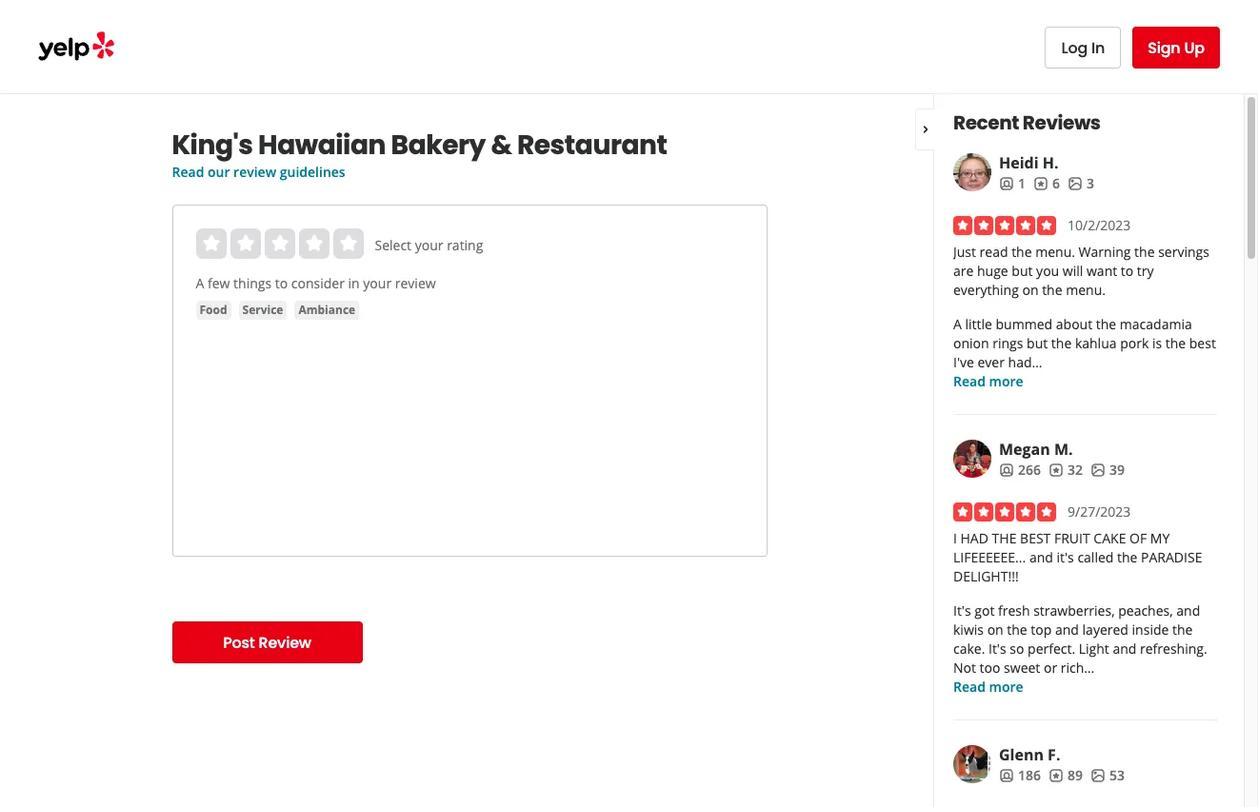 Task type: describe. For each thing, give the bounding box(es) containing it.
16 photos v2 image for megan m.
[[1091, 463, 1106, 478]]

bummed
[[996, 315, 1053, 333]]

things
[[233, 274, 272, 292]]

guidelines
[[280, 163, 345, 181]]

but inside a little bummed about the macadamia onion rings but the kahlua pork is the best i've ever had…
[[1027, 334, 1048, 352]]

read for megan m.
[[954, 678, 986, 696]]

in
[[348, 274, 360, 292]]

select your rating
[[375, 236, 483, 254]]

32
[[1068, 461, 1083, 479]]

photo of heidi h. image
[[954, 153, 992, 191]]

glenn
[[999, 745, 1044, 766]]

5 star rating image for heidi h.
[[954, 216, 1056, 235]]

reviews
[[1023, 110, 1101, 136]]

review
[[259, 632, 311, 654]]

got
[[975, 602, 995, 620]]

53
[[1110, 767, 1125, 785]]

restaurant
[[517, 127, 667, 164]]

try
[[1137, 262, 1154, 280]]

and inside 'i had the best fruit cake of my lifeeeeee... and it's called the paradise delight!!!'
[[1030, 549, 1053, 567]]

friends element for heidi h.
[[999, 174, 1026, 193]]

service
[[242, 302, 283, 318]]

a little bummed about the macadamia onion rings but the kahlua pork is the best i've ever had…
[[954, 315, 1216, 372]]

king's
[[172, 127, 253, 164]]

cake.
[[954, 640, 985, 658]]

my
[[1151, 530, 1170, 548]]

rating
[[447, 236, 483, 254]]

top
[[1031, 621, 1052, 639]]

photos element for glenn f.
[[1091, 767, 1125, 786]]

h.
[[1043, 152, 1059, 173]]

best
[[1190, 334, 1216, 352]]

glenn f.
[[999, 745, 1061, 766]]

read our review guidelines link
[[172, 163, 345, 181]]

post review
[[223, 632, 311, 654]]

and up the refreshing. in the bottom of the page
[[1177, 602, 1200, 620]]

perfect.
[[1028, 640, 1076, 658]]

had
[[961, 530, 989, 548]]

16 review v2 image for h.
[[1034, 176, 1049, 191]]

delight!!!
[[954, 568, 1019, 586]]

9/27/2023
[[1068, 503, 1131, 521]]

16 photos v2 image for heidi h.
[[1068, 176, 1083, 191]]

on inside the it's got fresh strawberries, peaches, and kiwis on the top and layered inside the cake. it's so perfect. light and refreshing. not too sweet or rich…
[[987, 621, 1004, 639]]

huge
[[977, 262, 1009, 280]]

our
[[208, 163, 230, 181]]

log in
[[1062, 37, 1105, 59]]

ever
[[978, 353, 1005, 372]]

heidi h.
[[999, 152, 1059, 173]]

recent
[[954, 110, 1019, 136]]

reviews element for m.
[[1049, 461, 1083, 480]]

i've
[[954, 353, 974, 372]]

1 vertical spatial it's
[[989, 640, 1007, 658]]

a few things to consider in your review
[[196, 274, 436, 292]]

fruit
[[1054, 530, 1090, 548]]

log in button
[[1045, 27, 1121, 69]]

kahlua
[[1075, 334, 1117, 352]]

0 vertical spatial menu.
[[1036, 243, 1075, 261]]

read
[[980, 243, 1008, 261]]

review for hawaiian
[[233, 163, 276, 181]]

read more button for megan m.
[[954, 678, 1024, 697]]

select
[[375, 236, 412, 254]]

ambiance
[[299, 302, 355, 318]]

refreshing.
[[1140, 640, 1208, 658]]

onion
[[954, 334, 989, 352]]

read inside king's hawaiian bakery & restaurant read our review guidelines
[[172, 163, 204, 181]]

0 horizontal spatial to
[[275, 274, 288, 292]]

16 friends v2 image for heidi h.
[[999, 176, 1015, 191]]

sign up button
[[1133, 27, 1220, 69]]

sweet
[[1004, 659, 1041, 677]]

megan m.
[[999, 439, 1073, 460]]

too
[[980, 659, 1001, 677]]

the right read
[[1012, 243, 1032, 261]]

megan
[[999, 439, 1050, 460]]

16 friends v2 image for megan m.
[[999, 463, 1015, 478]]

rings
[[993, 334, 1024, 352]]

food
[[200, 302, 227, 318]]

the up the try
[[1135, 243, 1155, 261]]

m.
[[1054, 439, 1073, 460]]

just
[[954, 243, 976, 261]]

the up so
[[1007, 621, 1028, 639]]

read for heidi h.
[[954, 372, 986, 391]]

recent reviews
[[954, 110, 1101, 136]]

post
[[223, 632, 255, 654]]

10/2/2023
[[1068, 216, 1131, 234]]

photo of glenn f. image
[[954, 746, 992, 784]]

want
[[1087, 262, 1118, 280]]

bakery
[[391, 127, 486, 164]]

rating element
[[196, 229, 363, 259]]

layered
[[1083, 621, 1129, 639]]

and down the strawberries,
[[1055, 621, 1079, 639]]

had…
[[1008, 353, 1043, 372]]

consider
[[291, 274, 345, 292]]

6
[[1053, 174, 1060, 192]]

few
[[208, 274, 230, 292]]

89
[[1068, 767, 1083, 785]]

but inside just read the menu. warning the servings are huge but you will want to try everything on the menu.
[[1012, 262, 1033, 280]]

read more for heidi h.
[[954, 372, 1024, 391]]

read more button for heidi h.
[[954, 372, 1024, 392]]

called
[[1078, 549, 1114, 567]]

to inside just read the menu. warning the servings are huge but you will want to try everything on the menu.
[[1121, 262, 1134, 280]]

1 vertical spatial menu.
[[1066, 281, 1106, 299]]

friends element for glenn f.
[[999, 767, 1041, 786]]

about
[[1056, 315, 1093, 333]]



Task type: locate. For each thing, give the bounding box(es) containing it.
0 vertical spatial a
[[196, 274, 204, 292]]

cake
[[1094, 530, 1126, 548]]

photos element right 6 in the right of the page
[[1068, 174, 1095, 193]]

photos element for megan m.
[[1091, 461, 1125, 480]]

1 vertical spatial read
[[954, 372, 986, 391]]

2 read more button from the top
[[954, 678, 1024, 697]]

everything
[[954, 281, 1019, 299]]

2 vertical spatial 16 photos v2 image
[[1091, 769, 1106, 784]]

1 vertical spatial on
[[987, 621, 1004, 639]]

but
[[1012, 262, 1033, 280], [1027, 334, 1048, 352]]

log
[[1062, 37, 1088, 59]]

1 read more button from the top
[[954, 372, 1024, 392]]

little
[[965, 315, 992, 333]]

1 vertical spatial reviews element
[[1049, 461, 1083, 480]]

1 horizontal spatial on
[[1023, 281, 1039, 299]]

0 vertical spatial 16 photos v2 image
[[1068, 176, 1083, 191]]

0 vertical spatial it's
[[954, 602, 971, 620]]

5 star rating image
[[954, 216, 1056, 235], [954, 503, 1056, 522]]

read more down ever
[[954, 372, 1024, 391]]

more down ever
[[989, 372, 1024, 391]]

5 star rating image up the the
[[954, 503, 1056, 522]]

close sidebar icon image
[[918, 121, 934, 137], [918, 121, 934, 137]]

1 vertical spatial your
[[363, 274, 392, 292]]

the down about
[[1052, 334, 1072, 352]]

16 photos v2 image left the "3"
[[1068, 176, 1083, 191]]

&
[[491, 127, 512, 164]]

to right "things"
[[275, 274, 288, 292]]

2 5 star rating image from the top
[[954, 503, 1056, 522]]

0 horizontal spatial it's
[[954, 602, 971, 620]]

2 vertical spatial reviews element
[[1049, 767, 1083, 786]]

16 photos v2 image left 39
[[1091, 463, 1106, 478]]

on
[[1023, 281, 1039, 299], [987, 621, 1004, 639]]

reviews element down f. at the bottom right of the page
[[1049, 767, 1083, 786]]

2 friends element from the top
[[999, 461, 1041, 480]]

16 review v2 image
[[1049, 769, 1064, 784]]

hawaiian
[[258, 127, 386, 164]]

1 vertical spatial photos element
[[1091, 461, 1125, 480]]

3
[[1087, 174, 1095, 192]]

reviews element
[[1034, 174, 1060, 193], [1049, 461, 1083, 480], [1049, 767, 1083, 786]]

menu. down will
[[1066, 281, 1106, 299]]

friends element containing 266
[[999, 461, 1041, 480]]

reviews element for h.
[[1034, 174, 1060, 193]]

menu. up you
[[1036, 243, 1075, 261]]

1 vertical spatial read more button
[[954, 678, 1024, 697]]

16 review v2 image left 32
[[1049, 463, 1064, 478]]

0 horizontal spatial on
[[987, 621, 1004, 639]]

in
[[1092, 37, 1105, 59]]

more
[[989, 372, 1024, 391], [989, 678, 1024, 696]]

2 more from the top
[[989, 678, 1024, 696]]

reviews element containing 89
[[1049, 767, 1083, 786]]

review for few
[[395, 274, 436, 292]]

read more button down too
[[954, 678, 1024, 697]]

are
[[954, 262, 974, 280]]

16 photos v2 image for glenn f.
[[1091, 769, 1106, 784]]

16 review v2 image left 6 in the right of the page
[[1034, 176, 1049, 191]]

None radio
[[230, 229, 261, 259], [264, 229, 295, 259], [299, 229, 329, 259], [333, 229, 363, 259], [230, 229, 261, 259], [264, 229, 295, 259], [299, 229, 329, 259], [333, 229, 363, 259]]

photo of megan m. image
[[954, 440, 992, 478]]

the
[[992, 530, 1017, 548]]

5 star rating image up read
[[954, 216, 1056, 235]]

the right is
[[1166, 334, 1186, 352]]

your right in
[[363, 274, 392, 292]]

read more button down ever
[[954, 372, 1024, 392]]

16 photos v2 image
[[1068, 176, 1083, 191], [1091, 463, 1106, 478], [1091, 769, 1106, 784]]

2 vertical spatial photos element
[[1091, 767, 1125, 786]]

2 16 friends v2 image from the top
[[999, 463, 1015, 478]]

on inside just read the menu. warning the servings are huge but you will want to try everything on the menu.
[[1023, 281, 1039, 299]]

or
[[1044, 659, 1057, 677]]

to left the try
[[1121, 262, 1134, 280]]

macadamia
[[1120, 315, 1192, 333]]

16 photos v2 image left 53
[[1091, 769, 1106, 784]]

more for heidi h.
[[989, 372, 1024, 391]]

read more
[[954, 372, 1024, 391], [954, 678, 1024, 696]]

read down not
[[954, 678, 986, 696]]

2 vertical spatial friends element
[[999, 767, 1041, 786]]

kiwis
[[954, 621, 984, 639]]

the
[[1012, 243, 1032, 261], [1135, 243, 1155, 261], [1042, 281, 1063, 299], [1096, 315, 1117, 333], [1052, 334, 1072, 352], [1166, 334, 1186, 352], [1117, 549, 1138, 567], [1007, 621, 1028, 639], [1173, 621, 1193, 639]]

peaches,
[[1119, 602, 1173, 620]]

but left you
[[1012, 262, 1033, 280]]

the down of
[[1117, 549, 1138, 567]]

your
[[415, 236, 443, 254], [363, 274, 392, 292]]

2 vertical spatial read
[[954, 678, 986, 696]]

reviews element down m.
[[1049, 461, 1083, 480]]

up
[[1185, 37, 1205, 59]]

friends element down megan
[[999, 461, 1041, 480]]

but up 'had…'
[[1027, 334, 1048, 352]]

it's
[[1057, 549, 1074, 567]]

0 vertical spatial 16 friends v2 image
[[999, 176, 1015, 191]]

menu.
[[1036, 243, 1075, 261], [1066, 281, 1106, 299]]

f.
[[1048, 745, 1061, 766]]

read more button
[[954, 372, 1024, 392], [954, 678, 1024, 697]]

0 vertical spatial on
[[1023, 281, 1039, 299]]

photos element containing 3
[[1068, 174, 1095, 193]]

the inside 'i had the best fruit cake of my lifeeeeee... and it's called the paradise delight!!!'
[[1117, 549, 1138, 567]]

friends element for megan m.
[[999, 461, 1041, 480]]

1 16 friends v2 image from the top
[[999, 176, 1015, 191]]

on down got
[[987, 621, 1004, 639]]

friends element containing 186
[[999, 767, 1041, 786]]

it's got fresh strawberries, peaches, and kiwis on the top and layered inside the cake. it's so perfect. light and refreshing. not too sweet or rich…
[[954, 602, 1208, 677]]

of
[[1130, 530, 1147, 548]]

0 vertical spatial photos element
[[1068, 174, 1095, 193]]

0 vertical spatial review
[[233, 163, 276, 181]]

a for a little bummed about the macadamia onion rings but the kahlua pork is the best i've ever had…
[[954, 315, 962, 333]]

pork
[[1120, 334, 1149, 352]]

more down sweet
[[989, 678, 1024, 696]]

a for a few things to consider in your review
[[196, 274, 204, 292]]

photos element for heidi h.
[[1068, 174, 1095, 193]]

1 vertical spatial read more
[[954, 678, 1024, 696]]

best
[[1020, 530, 1051, 548]]

0 vertical spatial read more button
[[954, 372, 1024, 392]]

5 star rating image for megan m.
[[954, 503, 1056, 522]]

read down i've
[[954, 372, 986, 391]]

1 horizontal spatial a
[[954, 315, 962, 333]]

186
[[1018, 767, 1041, 785]]

read more down too
[[954, 678, 1024, 696]]

more for megan m.
[[989, 678, 1024, 696]]

0 vertical spatial but
[[1012, 262, 1033, 280]]

0 horizontal spatial review
[[233, 163, 276, 181]]

it's
[[954, 602, 971, 620], [989, 640, 1007, 658]]

not
[[954, 659, 976, 677]]

photos element containing 53
[[1091, 767, 1125, 786]]

1 horizontal spatial it's
[[989, 640, 1007, 658]]

i had the best fruit cake of my lifeeeeee... and it's called the paradise delight!!!
[[954, 530, 1203, 586]]

None radio
[[196, 229, 226, 259]]

1 vertical spatial 16 photos v2 image
[[1091, 463, 1106, 478]]

the up kahlua
[[1096, 315, 1117, 333]]

light
[[1079, 640, 1110, 658]]

1 read more from the top
[[954, 372, 1024, 391]]

16 friends v2 image
[[999, 176, 1015, 191], [999, 463, 1015, 478]]

1 vertical spatial more
[[989, 678, 1024, 696]]

king's hawaiian bakery & restaurant link
[[172, 127, 767, 164]]

sign
[[1148, 37, 1181, 59]]

reviews element containing 6
[[1034, 174, 1060, 193]]

lifeeeeee...
[[954, 549, 1026, 567]]

1 vertical spatial 16 review v2 image
[[1049, 463, 1064, 478]]

to
[[1121, 262, 1134, 280], [275, 274, 288, 292]]

friends element containing 1
[[999, 174, 1026, 193]]

0 vertical spatial 5 star rating image
[[954, 216, 1056, 235]]

1 vertical spatial a
[[954, 315, 962, 333]]

photos element containing 39
[[1091, 461, 1125, 480]]

inside
[[1132, 621, 1169, 639]]

photos element right 89 at the bottom right of page
[[1091, 767, 1125, 786]]

1 vertical spatial 5 star rating image
[[954, 503, 1056, 522]]

heidi
[[999, 152, 1039, 173]]

it's left so
[[989, 640, 1007, 658]]

0 vertical spatial read more
[[954, 372, 1024, 391]]

reviews element containing 32
[[1049, 461, 1083, 480]]

1 5 star rating image from the top
[[954, 216, 1056, 235]]

post review button
[[172, 622, 362, 664]]

rich…
[[1061, 659, 1095, 677]]

2 read more from the top
[[954, 678, 1024, 696]]

i
[[954, 530, 957, 548]]

review
[[233, 163, 276, 181], [395, 274, 436, 292]]

1 horizontal spatial your
[[415, 236, 443, 254]]

1 horizontal spatial review
[[395, 274, 436, 292]]

1 vertical spatial review
[[395, 274, 436, 292]]

3 friends element from the top
[[999, 767, 1041, 786]]

the down you
[[1042, 281, 1063, 299]]

friends element
[[999, 174, 1026, 193], [999, 461, 1041, 480], [999, 767, 1041, 786]]

16 review v2 image
[[1034, 176, 1049, 191], [1049, 463, 1064, 478]]

it's up kiwis in the bottom of the page
[[954, 602, 971, 620]]

0 horizontal spatial your
[[363, 274, 392, 292]]

a inside a little bummed about the macadamia onion rings but the kahlua pork is the best i've ever had…
[[954, 315, 962, 333]]

a left little
[[954, 315, 962, 333]]

16 friends v2 image left 1
[[999, 176, 1015, 191]]

warning
[[1079, 243, 1131, 261]]

servings
[[1158, 243, 1210, 261]]

1
[[1018, 174, 1026, 192]]

and down layered
[[1113, 640, 1137, 658]]

read left our
[[172, 163, 204, 181]]

and
[[1030, 549, 1053, 567], [1177, 602, 1200, 620], [1055, 621, 1079, 639], [1113, 640, 1137, 658]]

0 vertical spatial reviews element
[[1034, 174, 1060, 193]]

review inside king's hawaiian bakery & restaurant read our review guidelines
[[233, 163, 276, 181]]

so
[[1010, 640, 1024, 658]]

0 vertical spatial read
[[172, 163, 204, 181]]

0 vertical spatial 16 review v2 image
[[1034, 176, 1049, 191]]

a
[[196, 274, 204, 292], [954, 315, 962, 333]]

review right our
[[233, 163, 276, 181]]

0 vertical spatial friends element
[[999, 174, 1026, 193]]

0 horizontal spatial a
[[196, 274, 204, 292]]

0 vertical spatial more
[[989, 372, 1024, 391]]

photos element
[[1068, 174, 1095, 193], [1091, 461, 1125, 480], [1091, 767, 1125, 786]]

1 friends element from the top
[[999, 174, 1026, 193]]

fresh
[[998, 602, 1030, 620]]

and down best
[[1030, 549, 1053, 567]]

1 vertical spatial 16 friends v2 image
[[999, 463, 1015, 478]]

1 vertical spatial but
[[1027, 334, 1048, 352]]

the up the refreshing. in the bottom of the page
[[1173, 621, 1193, 639]]

39
[[1110, 461, 1125, 479]]

reviews element down h.
[[1034, 174, 1060, 193]]

friends element down heidi
[[999, 174, 1026, 193]]

review down "select your rating"
[[395, 274, 436, 292]]

will
[[1063, 262, 1083, 280]]

1 vertical spatial friends element
[[999, 461, 1041, 480]]

16 review v2 image for m.
[[1049, 463, 1064, 478]]

sign up
[[1148, 37, 1205, 59]]

16 friends v2 image left 266
[[999, 463, 1015, 478]]

friends element down glenn
[[999, 767, 1041, 786]]

read
[[172, 163, 204, 181], [954, 372, 986, 391], [954, 678, 986, 696]]

on down you
[[1023, 281, 1039, 299]]

16 friends v2 image
[[999, 769, 1015, 784]]

a left few
[[196, 274, 204, 292]]

0 vertical spatial your
[[415, 236, 443, 254]]

read more for megan m.
[[954, 678, 1024, 696]]

1 horizontal spatial to
[[1121, 262, 1134, 280]]

reviews element for f.
[[1049, 767, 1083, 786]]

266
[[1018, 461, 1041, 479]]

your left rating
[[415, 236, 443, 254]]

1 more from the top
[[989, 372, 1024, 391]]

you
[[1036, 262, 1059, 280]]

photos element right 32
[[1091, 461, 1125, 480]]



Task type: vqa. For each thing, say whether or not it's contained in the screenshot.
repair,
no



